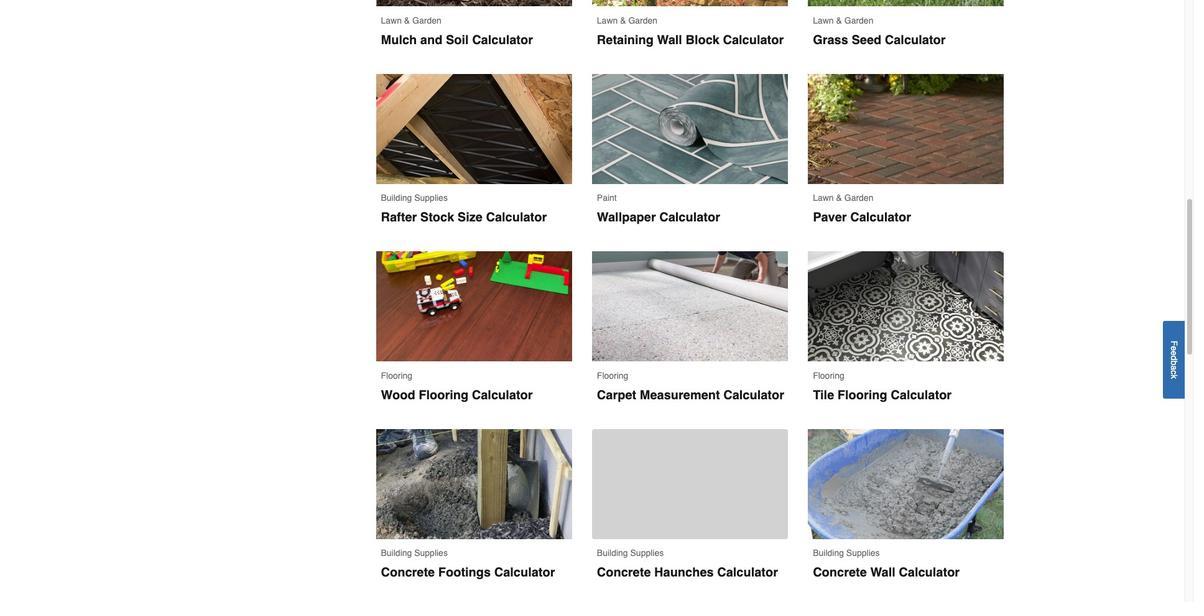 Task type: locate. For each thing, give the bounding box(es) containing it.
building brick toys and a pair of red shoes on a bamboo hardwood floor. image
[[376, 251, 572, 362]]

c
[[1169, 370, 1179, 374]]

supplies up haunches
[[630, 548, 664, 558]]

flooring up tile
[[813, 371, 844, 380]]

& for retaining
[[620, 15, 626, 25]]

mulch
[[381, 33, 417, 47]]

k
[[1169, 374, 1179, 379]]

and
[[420, 33, 442, 47]]

& up grass
[[836, 15, 842, 25]]

lawn
[[381, 15, 402, 25], [597, 15, 618, 25], [813, 15, 834, 25], [813, 193, 834, 203]]

garden for wall
[[628, 15, 657, 25]]

paint
[[597, 193, 617, 203]]

a two-tier retaining wall made of brown retaining wall blocks and planted with flowers and shrubs. image
[[592, 0, 788, 7]]

f e e d b a c k button
[[1163, 321, 1185, 398]]

concrete for concrete haunches calculator
[[597, 565, 651, 580]]

1 horizontal spatial concrete
[[597, 565, 651, 580]]

lawn up grass
[[813, 15, 834, 25]]

flooring up wood
[[381, 371, 412, 380]]

a man unrolling brown carpet over carpet pad in a room with blue-green walls. image
[[592, 251, 788, 362]]

1 concrete from the left
[[381, 565, 435, 580]]

flooring for wood
[[381, 371, 412, 380]]

lawn & garden for paver
[[813, 193, 874, 203]]

flooring for tile
[[813, 371, 844, 380]]

supplies for stock
[[414, 193, 448, 203]]

concrete for concrete wall calculator
[[813, 565, 867, 580]]

wall for retaining
[[657, 33, 682, 47]]

lawn up mulch
[[381, 15, 402, 25]]

0 horizontal spatial wall
[[657, 33, 682, 47]]

haunches
[[654, 565, 714, 580]]

building supplies up 'concrete wall calculator'
[[813, 548, 880, 558]]

supplies up 'concrete wall calculator'
[[846, 548, 880, 558]]

lawn up retaining
[[597, 15, 618, 25]]

concrete wall calculator
[[813, 565, 960, 580]]

grass seed calculator
[[813, 33, 946, 47]]

building supplies up haunches
[[597, 548, 664, 558]]

flooring up carpet
[[597, 371, 628, 380]]

lawn for retaining wall block calculator
[[597, 15, 618, 25]]

concrete footings calculator
[[381, 565, 555, 580]]

block
[[686, 33, 720, 47]]

supplies for footings
[[414, 548, 448, 558]]

supplies
[[414, 193, 448, 203], [414, 548, 448, 558], [630, 548, 664, 558], [846, 548, 880, 558]]

lawn & garden up grass
[[813, 15, 874, 25]]

0 vertical spatial wall
[[657, 33, 682, 47]]

&
[[404, 15, 410, 25], [620, 15, 626, 25], [836, 15, 842, 25], [836, 193, 842, 203]]

grass
[[813, 33, 848, 47]]

& up retaining
[[620, 15, 626, 25]]

f e e d b a c k
[[1169, 340, 1179, 379]]

lawn & garden up mulch
[[381, 15, 441, 25]]

building supplies for footings
[[381, 548, 448, 558]]

paver calculator
[[813, 210, 911, 225]]

lawn & garden for mulch
[[381, 15, 441, 25]]

garden for calculator
[[844, 193, 874, 203]]

wood
[[381, 388, 415, 402]]

lawn & garden for grass
[[813, 15, 874, 25]]

a roll of wallpaper with the look of teal-colored tile in a herringbone pattern. image
[[592, 74, 788, 184]]

building for rafter stock size calculator
[[381, 193, 412, 203]]

0 horizontal spatial concrete
[[381, 565, 435, 580]]

building supplies
[[381, 193, 448, 203], [381, 548, 448, 558], [597, 548, 664, 558], [813, 548, 880, 558]]

1 e from the top
[[1169, 346, 1179, 351]]

2 concrete from the left
[[597, 565, 651, 580]]

lawn & garden up retaining
[[597, 15, 657, 25]]

garden up seed
[[844, 15, 874, 25]]

garden up retaining
[[628, 15, 657, 25]]

lawn & garden up paver
[[813, 193, 874, 203]]

supplies up the footings
[[414, 548, 448, 558]]

building supplies up rafter
[[381, 193, 448, 203]]

e
[[1169, 346, 1179, 351], [1169, 351, 1179, 355]]

wall
[[657, 33, 682, 47], [870, 565, 895, 580]]

dark brown hardwood mulch and a small shrub in a planting bed next to a patio block wall. image
[[376, 0, 572, 7]]

3 concrete from the left
[[813, 565, 867, 580]]

garden up paver calculator
[[844, 193, 874, 203]]

carpet measurement calculator
[[597, 388, 784, 402]]

& up paver
[[836, 193, 842, 203]]

2 horizontal spatial concrete
[[813, 565, 867, 580]]

& for paver
[[836, 193, 842, 203]]

garden
[[412, 15, 441, 25], [628, 15, 657, 25], [844, 15, 874, 25], [844, 193, 874, 203]]

carpet
[[597, 388, 636, 402]]

flooring
[[381, 371, 412, 380], [597, 371, 628, 380], [813, 371, 844, 380], [419, 388, 468, 402], [838, 388, 887, 402]]

footings
[[438, 565, 491, 580]]

lawn up paver
[[813, 193, 834, 203]]

1 vertical spatial wall
[[870, 565, 895, 580]]

building
[[381, 193, 412, 203], [381, 548, 412, 558], [597, 548, 628, 558], [813, 548, 844, 558]]

lawn for mulch and soil calculator
[[381, 15, 402, 25]]

garden up and
[[412, 15, 441, 25]]

b
[[1169, 360, 1179, 365]]

building for concrete wall calculator
[[813, 548, 844, 558]]

concrete
[[381, 565, 435, 580], [597, 565, 651, 580], [813, 565, 867, 580]]

e up b
[[1169, 351, 1179, 355]]

a man wearing leather work gloves and holding a clump of concrete mix to check its consistency. image
[[592, 429, 788, 560]]

calculator
[[472, 33, 533, 47], [723, 33, 784, 47], [885, 33, 946, 47], [486, 210, 547, 225], [659, 210, 720, 225], [850, 210, 911, 225], [472, 388, 533, 402], [723, 388, 784, 402], [891, 388, 952, 402], [494, 565, 555, 580], [717, 565, 778, 580], [899, 565, 960, 580]]

lawn & garden
[[381, 15, 441, 25], [597, 15, 657, 25], [813, 15, 874, 25], [813, 193, 874, 203]]

1 horizontal spatial wall
[[870, 565, 895, 580]]

building supplies up the footings
[[381, 548, 448, 558]]

a person using a mortar hoe to mix concrete in a blue wheelbarrow. image
[[808, 429, 1004, 539]]

& up mulch
[[404, 15, 410, 25]]

e up d
[[1169, 346, 1179, 351]]

supplies up stock
[[414, 193, 448, 203]]



Task type: describe. For each thing, give the bounding box(es) containing it.
rafter
[[381, 210, 417, 225]]

tile
[[813, 388, 834, 402]]

a person using a shovel to work concrete into a fence post hole around a 4-by-4 treated lumber post. image
[[376, 429, 572, 539]]

supplies for haunches
[[630, 548, 664, 558]]

flooring right tile
[[838, 388, 887, 402]]

flooring for carpet
[[597, 371, 628, 380]]

a bathroom with a black and white patterned tile floor. image
[[808, 251, 1004, 362]]

seed
[[852, 33, 881, 47]]

a paver patio made with red paving stones in a herringbone pattern. image
[[808, 74, 1004, 184]]

retaining
[[597, 33, 654, 47]]

& for grass
[[836, 15, 842, 25]]

building supplies for wall
[[813, 548, 880, 558]]

rafters in an attic with rafter vents installed between them. image
[[376, 74, 572, 184]]

concrete for concrete footings calculator
[[381, 565, 435, 580]]

& for mulch
[[404, 15, 410, 25]]

healthy fescue grass growing in a lawn. image
[[808, 0, 1004, 7]]

f
[[1169, 340, 1179, 346]]

supplies for wall
[[846, 548, 880, 558]]

measurement
[[640, 388, 720, 402]]

mulch and soil calculator
[[381, 33, 533, 47]]

wall for concrete
[[870, 565, 895, 580]]

building supplies for haunches
[[597, 548, 664, 558]]

rafter stock size calculator
[[381, 210, 547, 225]]

wallpaper
[[597, 210, 656, 225]]

tile flooring calculator
[[813, 388, 952, 402]]

flooring right wood
[[419, 388, 468, 402]]

garden for seed
[[844, 15, 874, 25]]

stock
[[420, 210, 454, 225]]

a
[[1169, 365, 1179, 370]]

building supplies for stock
[[381, 193, 448, 203]]

retaining wall block calculator
[[597, 33, 784, 47]]

d
[[1169, 355, 1179, 360]]

lawn for paver calculator
[[813, 193, 834, 203]]

garden for and
[[412, 15, 441, 25]]

building for concrete haunches calculator
[[597, 548, 628, 558]]

wood flooring calculator
[[381, 388, 533, 402]]

soil
[[446, 33, 469, 47]]

building for concrete footings calculator
[[381, 548, 412, 558]]

size
[[458, 210, 483, 225]]

wallpaper calculator
[[597, 210, 720, 225]]

lawn & garden for retaining
[[597, 15, 657, 25]]

concrete haunches calculator
[[597, 565, 778, 580]]

2 e from the top
[[1169, 351, 1179, 355]]

lawn for grass seed calculator
[[813, 15, 834, 25]]

paver
[[813, 210, 847, 225]]



Task type: vqa. For each thing, say whether or not it's contained in the screenshot.
paint
yes



